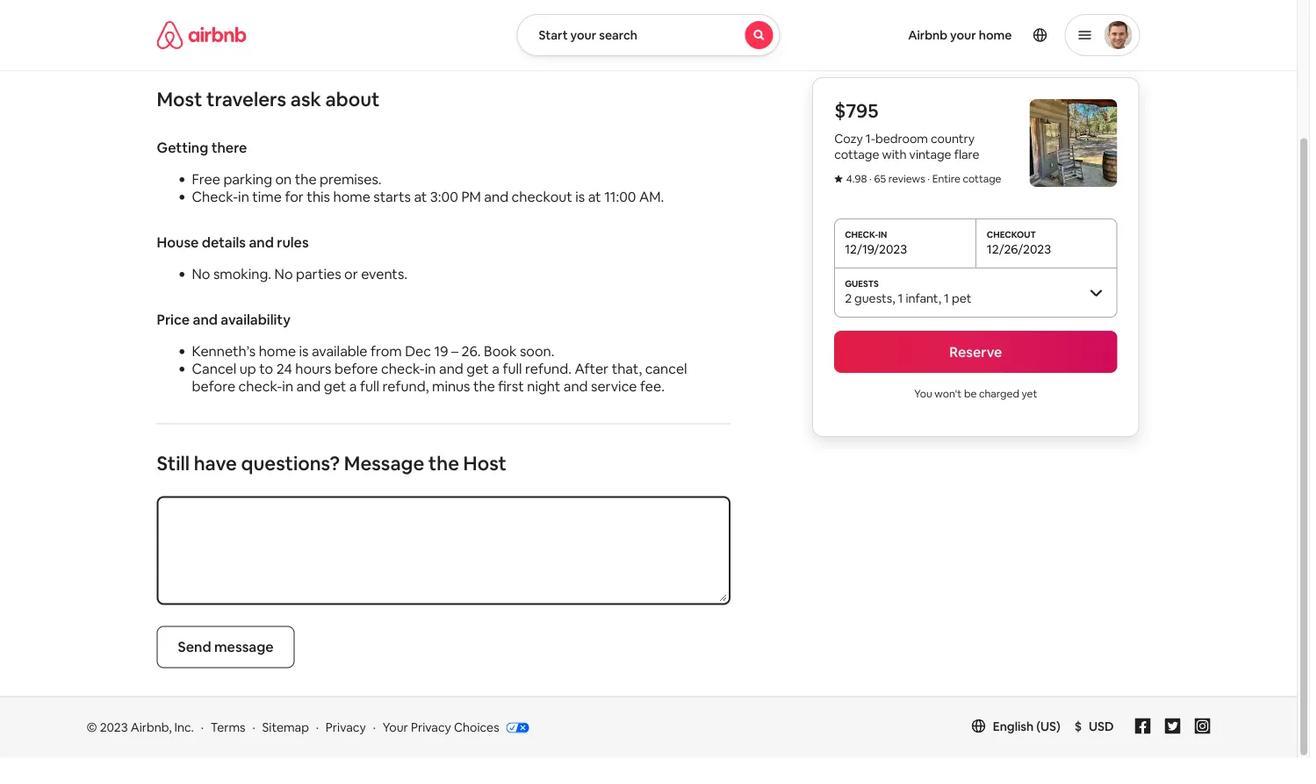 Task type: vqa. For each thing, say whether or not it's contained in the screenshot.
premises.
yes



Task type: describe. For each thing, give the bounding box(es) containing it.
getting there
[[157, 139, 247, 157]]

flare
[[955, 147, 980, 163]]

airbnb,
[[131, 721, 172, 737]]

host
[[463, 452, 507, 477]]

won't
[[935, 387, 962, 401]]

65
[[874, 172, 886, 185]]

typically
[[157, 13, 212, 31]]

english (us) button
[[972, 719, 1061, 735]]

parking
[[223, 171, 272, 189]]

11:00
[[604, 188, 636, 206]]

message
[[214, 639, 274, 657]]

󰀄
[[835, 172, 843, 184]]

$795
[[835, 98, 879, 123]]

–
[[451, 343, 458, 361]]

12/19/2023
[[845, 242, 907, 257]]

1 horizontal spatial check-
[[381, 361, 425, 379]]

navigate to twitter image
[[1165, 719, 1181, 735]]

no smoking. no parties or events.
[[192, 266, 408, 284]]

dec
[[405, 343, 431, 361]]

start your search
[[539, 27, 638, 43]]

1 vertical spatial cottage
[[963, 172, 1002, 185]]

Start your search search field
[[517, 14, 780, 56]]

bedroom
[[876, 131, 928, 147]]

book
[[484, 343, 517, 361]]

on
[[275, 171, 292, 189]]

airbnb your home link
[[898, 17, 1023, 54]]

soon.
[[520, 343, 555, 361]]

to
[[259, 361, 273, 379]]

send message
[[178, 639, 274, 657]]

0 horizontal spatial check-
[[239, 378, 282, 396]]

airbnb your home
[[908, 27, 1012, 43]]

smoking.
[[213, 266, 272, 284]]

vintage
[[910, 147, 952, 163]]

home inside kenneth's home is available from dec 19 – 26. book soon. cancel up to 24 hours before check-in and get a full refund. after that, cancel before check-in and get a full refund, minus the first night and service fee.
[[259, 343, 296, 361]]

events.
[[361, 266, 408, 284]]

hours
[[295, 361, 332, 379]]

© 2023 airbnb, inc.
[[87, 721, 194, 737]]

airbnb
[[908, 27, 948, 43]]

with
[[882, 147, 907, 163]]

send
[[178, 639, 211, 657]]

free parking on the premises. check-in time for this home starts at 3:00 pm and checkout is at 11:00 am.
[[192, 171, 664, 206]]

󰀄 4.98 · 65 reviews · entire cottage
[[835, 172, 1002, 185]]

details
[[202, 234, 246, 252]]

12/26/2023
[[987, 242, 1052, 257]]

1 at from the left
[[414, 188, 427, 206]]

most
[[157, 87, 202, 112]]

home inside profile element
[[979, 27, 1012, 43]]

your for airbnb
[[951, 27, 977, 43]]

your privacy choices
[[383, 721, 499, 737]]

cancel
[[645, 361, 687, 379]]

or
[[344, 266, 358, 284]]

available
[[312, 343, 368, 361]]

2 horizontal spatial in
[[425, 361, 436, 379]]

you
[[915, 387, 933, 401]]

yet
[[1022, 387, 1038, 401]]

1 horizontal spatial in
[[282, 378, 293, 396]]

3:00
[[430, 188, 458, 206]]

24
[[276, 361, 292, 379]]

0 horizontal spatial a
[[349, 378, 357, 396]]

reserve
[[950, 343, 1003, 361]]

pm
[[462, 188, 481, 206]]

from
[[371, 343, 402, 361]]

am.
[[639, 188, 664, 206]]

Message the host text field
[[160, 501, 727, 603]]

guests
[[855, 291, 893, 307]]

charged
[[979, 387, 1020, 401]]

26.
[[462, 343, 481, 361]]

1 horizontal spatial full
[[503, 361, 522, 379]]

for
[[285, 188, 304, 206]]

your for start
[[571, 27, 597, 43]]

terms
[[211, 721, 246, 737]]

the inside free parking on the premises. check-in time for this home starts at 3:00 pm and checkout is at 11:00 am.
[[295, 171, 317, 189]]

2 guests , 1 infant , 1 pet
[[845, 291, 972, 307]]

0 horizontal spatial before
[[192, 378, 235, 396]]

free
[[192, 171, 220, 189]]

is inside kenneth's home is available from dec 19 – 26. book soon. cancel up to 24 hours before check-in and get a full refund. after that, cancel before check-in and get a full refund, minus the first night and service fee.
[[299, 343, 309, 361]]

1 , from the left
[[893, 291, 896, 307]]

home inside free parking on the premises. check-in time for this home starts at 3:00 pm and checkout is at 11:00 am.
[[333, 188, 371, 206]]

still
[[157, 452, 190, 477]]

minus
[[432, 378, 470, 396]]

send message button
[[157, 627, 295, 669]]

still have questions? message the host
[[157, 452, 507, 477]]

sitemap
[[262, 721, 309, 737]]

rules
[[277, 234, 309, 252]]

2 no from the left
[[275, 266, 293, 284]]

start your search button
[[517, 14, 780, 56]]

your
[[383, 721, 408, 737]]

0 horizontal spatial full
[[360, 378, 380, 396]]

cozy
[[835, 131, 863, 147]]

2023
[[100, 721, 128, 737]]



Task type: locate. For each thing, give the bounding box(es) containing it.
time
[[252, 188, 282, 206]]

get down available
[[324, 378, 346, 396]]

the left host
[[429, 452, 459, 477]]

home right this
[[333, 188, 371, 206]]

your right "airbnb" at the top right
[[951, 27, 977, 43]]

1 horizontal spatial is
[[576, 188, 585, 206]]

at left 11:00
[[588, 188, 601, 206]]

message
[[344, 452, 424, 477]]

is right "checkout"
[[576, 188, 585, 206]]

(us)
[[1037, 719, 1061, 735]]

2 1 from the left
[[944, 291, 949, 307]]

a
[[492, 361, 500, 379], [349, 378, 357, 396]]

the left first
[[473, 378, 495, 396]]

1 vertical spatial the
[[473, 378, 495, 396]]

1 privacy from the left
[[326, 721, 366, 737]]

profile element
[[802, 0, 1141, 70]]

in
[[238, 188, 249, 206], [425, 361, 436, 379], [282, 378, 293, 396]]

check-
[[381, 361, 425, 379], [239, 378, 282, 396]]

1 horizontal spatial ·
[[870, 172, 872, 185]]

1 your from the left
[[571, 27, 597, 43]]

cottage inside $795 cozy 1-bedroom country cottage with vintage flare
[[835, 147, 880, 163]]

1 1 from the left
[[898, 291, 903, 307]]

in left –
[[425, 361, 436, 379]]

pet
[[952, 291, 972, 307]]

be
[[964, 387, 977, 401]]

0 horizontal spatial home
[[259, 343, 296, 361]]

0 horizontal spatial in
[[238, 188, 249, 206]]

2 horizontal spatial home
[[979, 27, 1012, 43]]

no
[[192, 266, 210, 284], [275, 266, 293, 284]]

in left time
[[238, 188, 249, 206]]

you won't be charged yet
[[915, 387, 1038, 401]]

before
[[335, 361, 378, 379], [192, 378, 235, 396]]

2 , from the left
[[939, 291, 942, 307]]

2 your from the left
[[951, 27, 977, 43]]

night
[[527, 378, 561, 396]]

1 horizontal spatial get
[[467, 361, 489, 379]]

price
[[157, 311, 190, 329]]

an
[[321, 13, 337, 31]]

2 at from the left
[[588, 188, 601, 206]]

house
[[157, 234, 199, 252]]

$
[[1075, 719, 1082, 735]]

search
[[599, 27, 638, 43]]

1 horizontal spatial privacy
[[411, 721, 451, 737]]

· left 65
[[870, 172, 872, 185]]

price and availability
[[157, 311, 291, 329]]

sitemap link
[[262, 721, 309, 737]]

starts
[[374, 188, 411, 206]]

privacy link
[[326, 721, 366, 737]]

cottage up 4.98
[[835, 147, 880, 163]]

within
[[279, 13, 318, 31]]

reviews
[[889, 172, 926, 185]]

the right on
[[295, 171, 317, 189]]

first
[[498, 378, 524, 396]]

there
[[211, 139, 247, 157]]

no down rules
[[275, 266, 293, 284]]

0 horizontal spatial no
[[192, 266, 210, 284]]

english
[[993, 719, 1034, 735]]

no down the "details"
[[192, 266, 210, 284]]

before right hours
[[335, 361, 378, 379]]

1 horizontal spatial cottage
[[963, 172, 1002, 185]]

typically responds within an hour
[[157, 13, 369, 31]]

service
[[591, 378, 637, 396]]

1 horizontal spatial a
[[492, 361, 500, 379]]

privacy right your
[[411, 721, 451, 737]]

$ usd
[[1075, 719, 1114, 735]]

refund,
[[383, 378, 429, 396]]

2
[[845, 291, 852, 307]]

in inside free parking on the premises. check-in time for this home starts at 3:00 pm and checkout is at 11:00 am.
[[238, 188, 249, 206]]

that,
[[612, 361, 642, 379]]

get right –
[[467, 361, 489, 379]]

inc.
[[174, 721, 194, 737]]

0 horizontal spatial ,
[[893, 291, 896, 307]]

19
[[434, 343, 448, 361]]

your right start
[[571, 27, 597, 43]]

$795 cozy 1-bedroom country cottage with vintage flare
[[835, 98, 980, 163]]

travelers
[[206, 87, 286, 112]]

0 horizontal spatial is
[[299, 343, 309, 361]]

is inside free parking on the premises. check-in time for this home starts at 3:00 pm and checkout is at 11:00 am.
[[576, 188, 585, 206]]

your inside profile element
[[951, 27, 977, 43]]

0 horizontal spatial the
[[295, 171, 317, 189]]

home right "airbnb" at the top right
[[979, 27, 1012, 43]]

navigate to facebook image
[[1135, 719, 1151, 735]]

the inside kenneth's home is available from dec 19 – 26. book soon. cancel up to 24 hours before check-in and get a full refund. after that, cancel before check-in and get a full refund, minus the first night and service fee.
[[473, 378, 495, 396]]

check- right cancel
[[239, 378, 282, 396]]

0 vertical spatial home
[[979, 27, 1012, 43]]

privacy left your
[[326, 721, 366, 737]]

·
[[870, 172, 872, 185], [928, 172, 930, 185], [201, 721, 204, 737]]

1 no from the left
[[192, 266, 210, 284]]

terms link
[[211, 721, 246, 737]]

1 horizontal spatial no
[[275, 266, 293, 284]]

kenneth's home is available from dec 19 – 26. book soon. cancel up to 24 hours before check-in and get a full refund. after that, cancel before check-in and get a full refund, minus the first night and service fee.
[[192, 343, 687, 396]]

get
[[467, 361, 489, 379], [324, 378, 346, 396]]

4.98
[[847, 172, 867, 185]]

your
[[571, 27, 597, 43], [951, 27, 977, 43]]

and inside free parking on the premises. check-in time for this home starts at 3:00 pm and checkout is at 11:00 am.
[[484, 188, 509, 206]]

a right the 26. on the left
[[492, 361, 500, 379]]

your privacy choices link
[[383, 721, 529, 738]]

navigate to instagram image
[[1195, 719, 1211, 735]]

ask
[[290, 87, 321, 112]]

©
[[87, 721, 97, 737]]

0 horizontal spatial cottage
[[835, 147, 880, 163]]

is
[[576, 188, 585, 206], [299, 343, 309, 361]]

,
[[893, 291, 896, 307], [939, 291, 942, 307]]

1 vertical spatial is
[[299, 343, 309, 361]]

1 vertical spatial home
[[333, 188, 371, 206]]

2 privacy from the left
[[411, 721, 451, 737]]

entire
[[933, 172, 961, 185]]

most travelers ask about
[[157, 87, 380, 112]]

is right 24
[[299, 343, 309, 361]]

check- left 19
[[381, 361, 425, 379]]

1 horizontal spatial before
[[335, 361, 378, 379]]

premises.
[[320, 171, 382, 189]]

and
[[484, 188, 509, 206], [249, 234, 274, 252], [193, 311, 218, 329], [439, 361, 464, 379], [297, 378, 321, 396], [564, 378, 588, 396]]

kenneth is a superhost. learn more about kenneth. image
[[681, 0, 731, 32], [681, 0, 731, 32]]

1 horizontal spatial at
[[588, 188, 601, 206]]

cottage down flare
[[963, 172, 1002, 185]]

, left pet
[[939, 291, 942, 307]]

2 vertical spatial home
[[259, 343, 296, 361]]

0 vertical spatial cottage
[[835, 147, 880, 163]]

refund.
[[525, 361, 572, 379]]

2 vertical spatial the
[[429, 452, 459, 477]]

2 horizontal spatial the
[[473, 378, 495, 396]]

usd
[[1089, 719, 1114, 735]]

the
[[295, 171, 317, 189], [473, 378, 495, 396], [429, 452, 459, 477]]

1 left pet
[[944, 291, 949, 307]]

0 horizontal spatial your
[[571, 27, 597, 43]]

· left 'entire'
[[928, 172, 930, 185]]

1 horizontal spatial home
[[333, 188, 371, 206]]

0 horizontal spatial at
[[414, 188, 427, 206]]

2 horizontal spatial ·
[[928, 172, 930, 185]]

kenneth's
[[192, 343, 256, 361]]

0 vertical spatial is
[[576, 188, 585, 206]]

english (us)
[[993, 719, 1061, 735]]

getting
[[157, 139, 208, 157]]

check-
[[192, 188, 238, 206]]

0 horizontal spatial ·
[[201, 721, 204, 737]]

1 horizontal spatial the
[[429, 452, 459, 477]]

full left "refund,"
[[360, 378, 380, 396]]

checkout
[[512, 188, 573, 206]]

after
[[575, 361, 609, 379]]

full left night
[[503, 361, 522, 379]]

0 horizontal spatial 1
[[898, 291, 903, 307]]

at left 3:00
[[414, 188, 427, 206]]

1 horizontal spatial ,
[[939, 291, 942, 307]]

0 horizontal spatial privacy
[[326, 721, 366, 737]]

start
[[539, 27, 568, 43]]

· right the inc.
[[201, 721, 204, 737]]

1 left infant
[[898, 291, 903, 307]]

infant
[[906, 291, 939, 307]]

your inside button
[[571, 27, 597, 43]]

, left infant
[[893, 291, 896, 307]]

cancel
[[192, 361, 237, 379]]

0 horizontal spatial get
[[324, 378, 346, 396]]

before down kenneth's
[[192, 378, 235, 396]]

home right up
[[259, 343, 296, 361]]

1 horizontal spatial 1
[[944, 291, 949, 307]]

1 horizontal spatial your
[[951, 27, 977, 43]]

country
[[931, 131, 975, 147]]

questions?
[[241, 452, 340, 477]]

up
[[240, 361, 256, 379]]

a down available
[[349, 378, 357, 396]]

0 vertical spatial the
[[295, 171, 317, 189]]

in right to
[[282, 378, 293, 396]]



